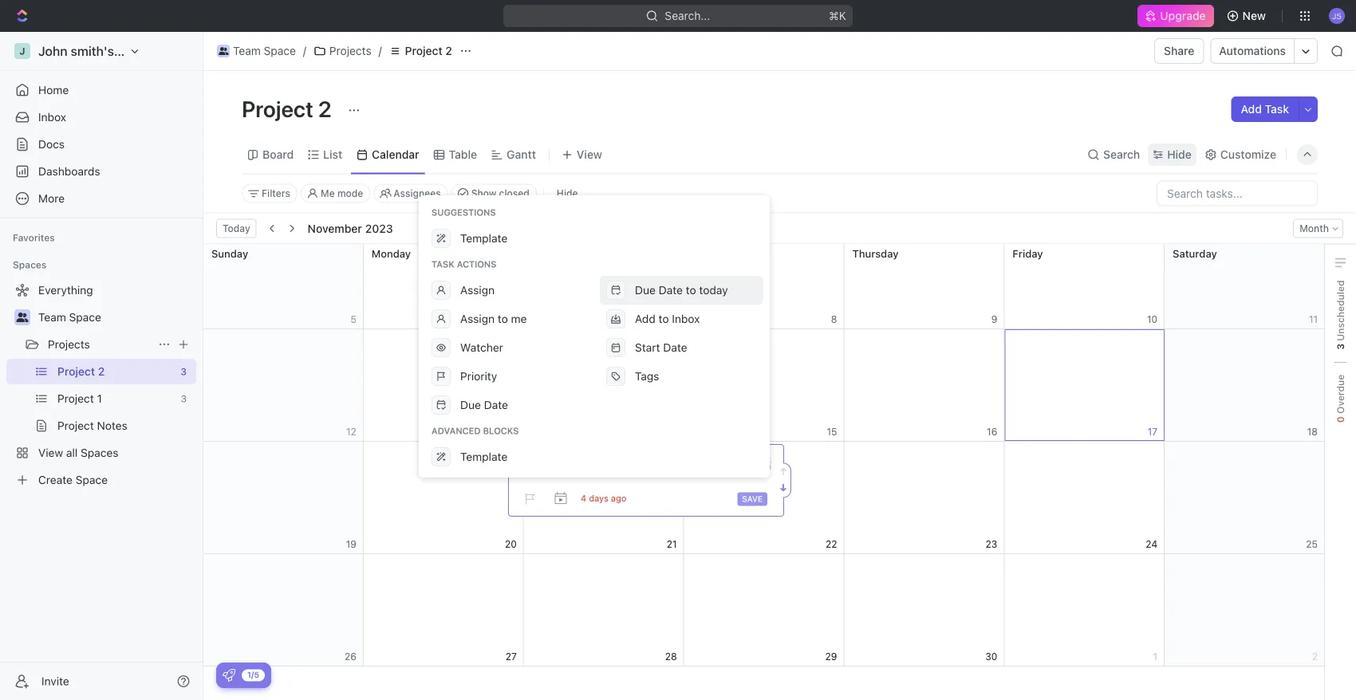 Task type: vqa. For each thing, say whether or not it's contained in the screenshot.
the rightmost Space
yes



Task type: describe. For each thing, give the bounding box(es) containing it.
start date
[[635, 341, 687, 354]]

due for due date
[[460, 398, 481, 412]]

assign to me
[[460, 312, 527, 325]]

project 2 link
[[385, 41, 456, 61]]

assignees
[[394, 188, 441, 199]]

docs
[[38, 138, 65, 151]]

today
[[699, 284, 728, 297]]

add for add task
[[1241, 102, 1262, 116]]

assign for assign to me
[[460, 312, 495, 325]]

onboarding checklist button image
[[223, 669, 235, 682]]

priority
[[460, 370, 497, 383]]

date for start date
[[663, 341, 687, 354]]

home link
[[6, 77, 196, 103]]

start
[[635, 341, 660, 354]]

upgrade link
[[1138, 5, 1214, 27]]

0 horizontal spatial 2
[[318, 95, 332, 122]]

add task button
[[1231, 97, 1299, 122]]

add to inbox
[[635, 312, 700, 325]]

search...
[[665, 9, 710, 22]]

21
[[667, 539, 677, 550]]

customize button
[[1200, 144, 1281, 166]]

list
[[323, 148, 342, 161]]

share
[[1164, 44, 1194, 57]]

team inside sidebar navigation
[[38, 311, 66, 324]]

dashboards link
[[6, 159, 196, 184]]

projects inside tree
[[48, 338, 90, 351]]

hide button
[[550, 184, 584, 203]]

30
[[985, 651, 997, 662]]

advanced blocks
[[432, 426, 519, 436]]

hide inside dropdown button
[[1167, 148, 1192, 161]]

1 row from the top
[[203, 217, 1325, 329]]

me
[[511, 312, 527, 325]]

onboarding checklist button element
[[223, 669, 235, 682]]

due date to today
[[635, 284, 728, 297]]

docs link
[[6, 132, 196, 157]]

show closed
[[471, 188, 530, 199]]

favorites button
[[6, 228, 61, 247]]

18
[[1307, 426, 1318, 438]]

watcher
[[460, 341, 503, 354]]

29
[[825, 651, 837, 662]]

favorites
[[13, 232, 55, 243]]

1 horizontal spatial project 2
[[405, 44, 452, 57]]

27
[[505, 651, 517, 662]]

hide inside button
[[557, 188, 578, 199]]

monday
[[372, 248, 411, 260]]

space inside tree
[[69, 311, 101, 324]]

0 vertical spatial user group image
[[218, 47, 228, 55]]

saturday
[[1173, 248, 1217, 260]]

board
[[262, 148, 294, 161]]

1 horizontal spatial 2
[[445, 44, 452, 57]]

date for due date to today
[[659, 284, 683, 297]]

25
[[1306, 539, 1318, 550]]

23
[[986, 539, 997, 550]]

Search tasks... text field
[[1157, 181, 1317, 205]]

table
[[449, 148, 477, 161]]

24
[[1146, 539, 1158, 550]]

0 vertical spatial team space link
[[213, 41, 300, 61]]

gantt link
[[503, 144, 536, 166]]

28
[[665, 651, 677, 662]]

2 template from the top
[[460, 450, 508, 463]]

share button
[[1154, 38, 1204, 64]]

add for add to inbox
[[635, 312, 655, 325]]

row containing 19
[[203, 442, 1325, 554]]

invite
[[41, 675, 69, 688]]

0 vertical spatial team space
[[233, 44, 296, 57]]

gantt
[[507, 148, 536, 161]]

team space inside tree
[[38, 311, 101, 324]]

new
[[1242, 9, 1266, 22]]

today
[[223, 223, 250, 234]]

0 vertical spatial projects link
[[309, 41, 375, 61]]

board link
[[259, 144, 294, 166]]

sidebar navigation
[[0, 32, 203, 700]]

automations
[[1219, 44, 1286, 57]]

0 vertical spatial projects
[[329, 44, 371, 57]]

inbox inside sidebar navigation
[[38, 110, 66, 124]]

automations button
[[1211, 39, 1294, 63]]

3
[[1335, 344, 1346, 350]]

tags
[[635, 370, 659, 383]]

ago
[[611, 493, 626, 504]]

0 horizontal spatial project 2
[[242, 95, 336, 122]]

friday
[[1012, 248, 1043, 260]]



Task type: locate. For each thing, give the bounding box(es) containing it.
customize
[[1220, 148, 1276, 161]]

1 vertical spatial projects link
[[48, 332, 152, 357]]

team space
[[233, 44, 296, 57], [38, 311, 101, 324]]

1 vertical spatial project 2
[[242, 95, 336, 122]]

1 horizontal spatial to
[[659, 312, 669, 325]]

1 vertical spatial add
[[635, 312, 655, 325]]

date for due date
[[484, 398, 508, 412]]

0 horizontal spatial team space
[[38, 311, 101, 324]]

to
[[686, 284, 696, 297], [498, 312, 508, 325], [659, 312, 669, 325]]

calendar
[[372, 148, 419, 161]]

row containing 26
[[203, 554, 1325, 667]]

2 / from the left
[[379, 44, 382, 57]]

/
[[303, 44, 306, 57], [379, 44, 382, 57]]

due up advanced blocks at the left of page
[[460, 398, 481, 412]]

4
[[581, 493, 586, 504]]

⌘k
[[829, 9, 846, 22]]

inbox
[[38, 110, 66, 124], [672, 312, 700, 325]]

1 vertical spatial inbox
[[672, 312, 700, 325]]

advanced
[[432, 426, 481, 436]]

project
[[405, 44, 443, 57], [242, 95, 313, 122]]

hide button
[[1148, 144, 1196, 166]]

inbox down due date to today
[[672, 312, 700, 325]]

to for assign to me
[[498, 312, 508, 325]]

2 assign from the top
[[460, 312, 495, 325]]

3 row from the top
[[203, 442, 1325, 554]]

1 horizontal spatial team space
[[233, 44, 296, 57]]

1 horizontal spatial projects link
[[309, 41, 375, 61]]

22
[[826, 539, 837, 550]]

overdue
[[1335, 375, 1346, 417]]

actions
[[457, 259, 497, 270]]

template up actions
[[460, 232, 508, 245]]

0 horizontal spatial add
[[635, 312, 655, 325]]

list link
[[320, 144, 342, 166]]

sunday
[[211, 248, 248, 260]]

due
[[635, 284, 656, 297], [460, 398, 481, 412]]

task actions
[[432, 259, 497, 270]]

add up start
[[635, 312, 655, 325]]

assign for assign
[[460, 284, 495, 297]]

0 vertical spatial project
[[405, 44, 443, 57]]

0
[[1335, 417, 1346, 423]]

0 vertical spatial add
[[1241, 102, 1262, 116]]

4 days ago
[[581, 493, 626, 504]]

1 vertical spatial team
[[38, 311, 66, 324]]

0 horizontal spatial user group image
[[16, 313, 28, 322]]

19
[[346, 539, 356, 550]]

suggestions
[[432, 207, 496, 218]]

add inside button
[[1241, 102, 1262, 116]]

0 horizontal spatial project
[[242, 95, 313, 122]]

days
[[589, 493, 608, 504]]

assign down actions
[[460, 284, 495, 297]]

1 template from the top
[[460, 232, 508, 245]]

1 horizontal spatial task
[[1265, 102, 1289, 116]]

1/5
[[247, 670, 259, 680]]

date up blocks
[[484, 398, 508, 412]]

to left me
[[498, 312, 508, 325]]

2 horizontal spatial to
[[686, 284, 696, 297]]

due for due date to today
[[635, 284, 656, 297]]

1 horizontal spatial hide
[[1167, 148, 1192, 161]]

assign up watcher
[[460, 312, 495, 325]]

add
[[1241, 102, 1262, 116], [635, 312, 655, 325]]

user group image inside tree
[[16, 313, 28, 322]]

show
[[471, 188, 496, 199]]

today button
[[216, 219, 257, 238]]

1 horizontal spatial /
[[379, 44, 382, 57]]

unscheduled
[[1335, 280, 1346, 344]]

to up start date
[[659, 312, 669, 325]]

20
[[505, 539, 517, 550]]

add up customize
[[1241, 102, 1262, 116]]

0 horizontal spatial space
[[69, 311, 101, 324]]

project 2
[[405, 44, 452, 57], [242, 95, 336, 122]]

1 horizontal spatial due
[[635, 284, 656, 297]]

calendar link
[[369, 144, 419, 166]]

26
[[345, 651, 356, 662]]

date right start
[[663, 341, 687, 354]]

set priority image
[[517, 487, 541, 511]]

to left today
[[686, 284, 696, 297]]

search
[[1103, 148, 1140, 161]]

4 row from the top
[[203, 554, 1325, 667]]

grid
[[203, 81, 1325, 700]]

0 vertical spatial date
[[659, 284, 683, 297]]

team
[[233, 44, 261, 57], [38, 311, 66, 324]]

grid containing sunday
[[203, 81, 1325, 700]]

home
[[38, 83, 69, 97]]

0 horizontal spatial /
[[303, 44, 306, 57]]

1 vertical spatial projects
[[48, 338, 90, 351]]

tree containing team space
[[6, 278, 196, 493]]

blocks
[[483, 426, 519, 436]]

due up "add to inbox"
[[635, 284, 656, 297]]

17
[[1148, 426, 1158, 438]]

hide right closed
[[557, 188, 578, 199]]

1 horizontal spatial team space link
[[213, 41, 300, 61]]

1 horizontal spatial projects
[[329, 44, 371, 57]]

space
[[264, 44, 296, 57], [69, 311, 101, 324]]

table link
[[446, 144, 477, 166]]

project inside project 2 link
[[405, 44, 443, 57]]

projects link
[[309, 41, 375, 61], [48, 332, 152, 357]]

task left actions
[[432, 259, 454, 270]]

inbox link
[[6, 104, 196, 130]]

show closed button
[[451, 184, 537, 203]]

0 vertical spatial project 2
[[405, 44, 452, 57]]

task up customize
[[1265, 102, 1289, 116]]

0 vertical spatial hide
[[1167, 148, 1192, 161]]

0 vertical spatial space
[[264, 44, 296, 57]]

0 vertical spatial assign
[[460, 284, 495, 297]]

1 vertical spatial team space link
[[38, 305, 193, 330]]

0 vertical spatial template
[[460, 232, 508, 245]]

assign
[[460, 284, 495, 297], [460, 312, 495, 325]]

0 vertical spatial team
[[233, 44, 261, 57]]

user group image
[[218, 47, 228, 55], [16, 313, 28, 322]]

1 vertical spatial space
[[69, 311, 101, 324]]

1 vertical spatial template
[[460, 450, 508, 463]]

1 vertical spatial project
[[242, 95, 313, 122]]

spaces
[[13, 259, 47, 270]]

inbox up docs
[[38, 110, 66, 124]]

0 horizontal spatial projects
[[48, 338, 90, 351]]

dashboards
[[38, 165, 100, 178]]

due date
[[460, 398, 508, 412]]

save
[[742, 495, 763, 504]]

0 horizontal spatial inbox
[[38, 110, 66, 124]]

1 vertical spatial 2
[[318, 95, 332, 122]]

tree inside sidebar navigation
[[6, 278, 196, 493]]

1 horizontal spatial space
[[264, 44, 296, 57]]

closed
[[499, 188, 530, 199]]

tree
[[6, 278, 196, 493]]

1 vertical spatial due
[[460, 398, 481, 412]]

1 assign from the top
[[460, 284, 495, 297]]

0 vertical spatial task
[[1265, 102, 1289, 116]]

1 vertical spatial assign
[[460, 312, 495, 325]]

1 horizontal spatial add
[[1241, 102, 1262, 116]]

upgrade
[[1160, 9, 1206, 22]]

4 days ago button
[[581, 493, 626, 505]]

0 vertical spatial inbox
[[38, 110, 66, 124]]

1 horizontal spatial user group image
[[218, 47, 228, 55]]

row
[[203, 217, 1325, 329], [203, 329, 1325, 442], [203, 442, 1325, 554], [203, 554, 1325, 667]]

1 / from the left
[[303, 44, 306, 57]]

0 horizontal spatial hide
[[557, 188, 578, 199]]

0 horizontal spatial projects link
[[48, 332, 152, 357]]

task inside button
[[1265, 102, 1289, 116]]

0 vertical spatial due
[[635, 284, 656, 297]]

date
[[659, 284, 683, 297], [663, 341, 687, 354], [484, 398, 508, 412]]

0 horizontal spatial team space link
[[38, 305, 193, 330]]

2
[[445, 44, 452, 57], [318, 95, 332, 122]]

2 row from the top
[[203, 329, 1325, 442]]

1 vertical spatial hide
[[557, 188, 578, 199]]

set priority element
[[517, 487, 541, 511]]

add task
[[1241, 102, 1289, 116]]

1 vertical spatial team space
[[38, 311, 101, 324]]

1 vertical spatial date
[[663, 341, 687, 354]]

template
[[460, 232, 508, 245], [460, 450, 508, 463]]

assignees button
[[374, 184, 448, 203]]

template down advanced blocks at the left of page
[[460, 450, 508, 463]]

task
[[1265, 102, 1289, 116], [432, 259, 454, 270]]

0 horizontal spatial to
[[498, 312, 508, 325]]

to for add to inbox
[[659, 312, 669, 325]]

date up "add to inbox"
[[659, 284, 683, 297]]

0 horizontal spatial team
[[38, 311, 66, 324]]

0 horizontal spatial task
[[432, 259, 454, 270]]

1 vertical spatial user group image
[[16, 313, 28, 322]]

0 vertical spatial 2
[[445, 44, 452, 57]]

search button
[[1082, 144, 1145, 166]]

hide right search
[[1167, 148, 1192, 161]]

row containing 17
[[203, 329, 1325, 442]]

new button
[[1220, 3, 1275, 29]]

1 vertical spatial task
[[432, 259, 454, 270]]

projects
[[329, 44, 371, 57], [48, 338, 90, 351]]

team space link inside tree
[[38, 305, 193, 330]]

team space link
[[213, 41, 300, 61], [38, 305, 193, 330]]

0 horizontal spatial due
[[460, 398, 481, 412]]

2 vertical spatial date
[[484, 398, 508, 412]]

1 horizontal spatial project
[[405, 44, 443, 57]]

thursday
[[852, 248, 899, 260]]

hide
[[1167, 148, 1192, 161], [557, 188, 578, 199]]

1 horizontal spatial inbox
[[672, 312, 700, 325]]

1 horizontal spatial team
[[233, 44, 261, 57]]



